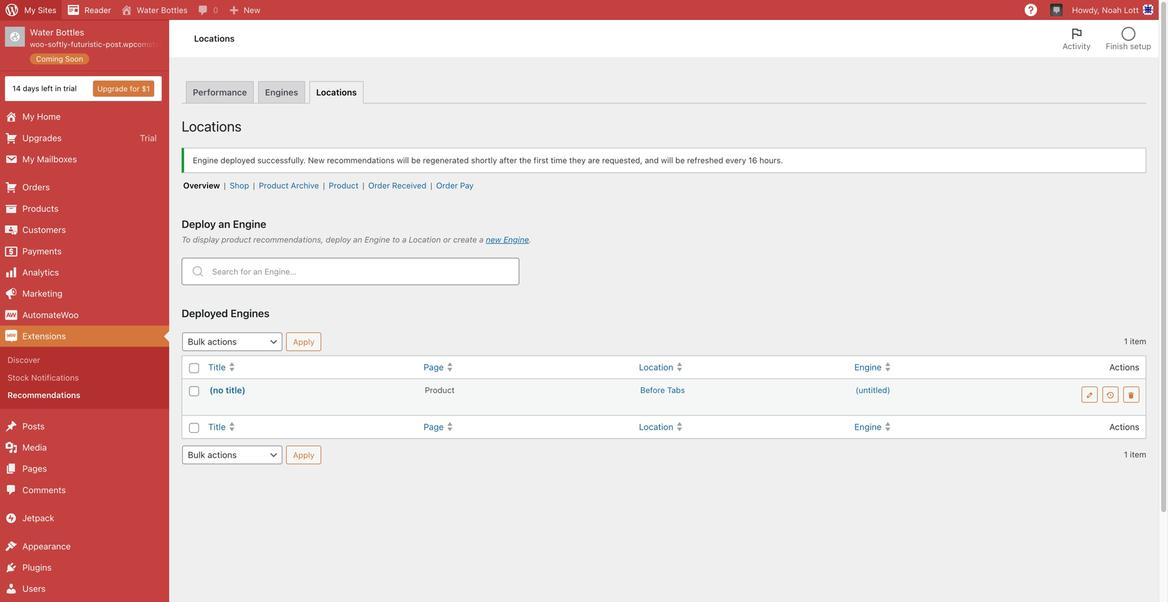 Task type: locate. For each thing, give the bounding box(es) containing it.
bottles
[[161, 5, 188, 15], [56, 27, 84, 37]]

0 vertical spatial actions
[[1110, 362, 1140, 372]]

for right search
[[241, 267, 251, 276]]

0
[[213, 5, 218, 15]]

futuristic-
[[71, 40, 106, 49]]

for inside text field
[[241, 267, 251, 276]]

location left or
[[409, 235, 441, 244]]

after
[[499, 155, 517, 165]]

my
[[24, 5, 36, 15], [22, 111, 35, 122], [22, 154, 35, 164]]

0 horizontal spatial new
[[244, 5, 260, 15]]

0 vertical spatial bottles
[[161, 5, 188, 15]]

location up before
[[639, 362, 674, 372]]

location down before
[[639, 422, 674, 432]]

locations
[[194, 33, 235, 44], [316, 87, 357, 97], [182, 118, 242, 135]]

users link
[[0, 578, 169, 600]]

new up archive
[[308, 155, 325, 165]]

title link
[[203, 356, 419, 378], [203, 416, 419, 438]]

bottles up softly-
[[56, 27, 84, 37]]

page link
[[419, 356, 634, 378], [419, 416, 634, 438]]

my left home
[[22, 111, 35, 122]]

title up (no
[[208, 362, 226, 372]]

1 actions from the top
[[1110, 362, 1140, 372]]

for left $1
[[130, 84, 140, 93]]

2 page link from the top
[[419, 416, 634, 438]]

days
[[23, 84, 39, 93]]

1 location link from the top
[[634, 356, 850, 378]]

1 horizontal spatial a
[[479, 235, 484, 244]]

1 vertical spatial title
[[208, 422, 226, 432]]

automatewoo
[[22, 310, 79, 320]]

1 vertical spatial new
[[308, 155, 325, 165]]

0 horizontal spatial for
[[130, 84, 140, 93]]

1 vertical spatial location link
[[634, 416, 850, 438]]

0 vertical spatial page link
[[419, 356, 634, 378]]

0 vertical spatial location
[[409, 235, 441, 244]]

0 horizontal spatial bottles
[[56, 27, 84, 37]]

water
[[137, 5, 159, 15], [30, 27, 54, 37]]

recommendations
[[327, 155, 395, 165]]

title for 2nd engine 'link' from the top of the page
[[208, 422, 226, 432]]

0 horizontal spatial a
[[402, 235, 407, 244]]

1 vertical spatial actions
[[1110, 422, 1140, 432]]

Search for an Engine… text field
[[207, 263, 506, 280]]

water up the 'woo-'
[[30, 27, 54, 37]]

tab list containing activity
[[1056, 20, 1159, 57]]

None submit
[[286, 333, 321, 351], [286, 446, 321, 464], [286, 333, 321, 351], [286, 446, 321, 464]]

performance link
[[186, 81, 254, 103]]

my inside the toolbar navigation
[[24, 5, 36, 15]]

coming
[[36, 54, 63, 63]]

2 vertical spatial an
[[253, 267, 262, 276]]

water inside water bottles woo-softly-futuristic-post.wpcomstaging.com coming soon
[[30, 27, 54, 37]]

products
[[22, 203, 59, 214]]

1 vertical spatial title link
[[203, 416, 419, 438]]

be up received
[[411, 155, 421, 165]]

shop link
[[228, 179, 251, 192]]

1 a from the left
[[402, 235, 407, 244]]

deploy an engine to display product recommendations, deploy an engine to a location or create a new engine .
[[182, 218, 532, 244]]

|
[[224, 181, 226, 190], [253, 181, 255, 190], [323, 181, 325, 190], [363, 181, 365, 190], [430, 181, 433, 190]]

water inside the toolbar navigation
[[137, 5, 159, 15]]

notification image
[[1052, 4, 1062, 14]]

| right archive
[[323, 181, 325, 190]]

customers link
[[0, 219, 169, 241]]

0 vertical spatial engine link
[[850, 356, 1065, 378]]

1 title from the top
[[208, 362, 226, 372]]

engine down (untitled)
[[855, 422, 882, 432]]

new right 0
[[244, 5, 260, 15]]

0 vertical spatial for
[[130, 84, 140, 93]]

locations down performance
[[182, 118, 242, 135]]

a
[[402, 235, 407, 244], [479, 235, 484, 244]]

an
[[218, 218, 230, 230], [353, 235, 362, 244], [253, 267, 262, 276]]

for
[[130, 84, 140, 93], [241, 267, 251, 276]]

0 vertical spatial location link
[[634, 356, 850, 378]]

appearance
[[22, 541, 71, 551]]

0 vertical spatial item
[[1130, 337, 1147, 346]]

1 horizontal spatial product
[[329, 181, 359, 190]]

3 | from the left
[[323, 181, 325, 190]]

1 vertical spatial my
[[22, 111, 35, 122]]

engines left locations link
[[265, 87, 298, 97]]

before tabs
[[640, 385, 685, 395]]

1 vertical spatial locations
[[316, 87, 357, 97]]

water for water bottles woo-softly-futuristic-post.wpcomstaging.com coming soon
[[30, 27, 54, 37]]

plugins link
[[0, 557, 169, 578]]

location for 2nd engine 'link' from the top of the page
[[639, 422, 674, 432]]

performance
[[193, 87, 247, 97]]

my left sites
[[24, 5, 36, 15]]

extensions link
[[0, 326, 169, 347]]

1 horizontal spatial will
[[661, 155, 673, 165]]

an left engine…
[[253, 267, 262, 276]]

0 vertical spatial title link
[[203, 356, 419, 378]]

2 vertical spatial locations
[[182, 118, 242, 135]]

new
[[486, 235, 501, 244]]

$1
[[142, 84, 150, 93]]

engine left the to
[[365, 235, 390, 244]]

a right the to
[[402, 235, 407, 244]]

0 horizontal spatial be
[[411, 155, 421, 165]]

create
[[453, 235, 477, 244]]

my down upgrades
[[22, 154, 35, 164]]

2 actions from the top
[[1110, 422, 1140, 432]]

1 vertical spatial water
[[30, 27, 54, 37]]

recommendations,
[[253, 235, 324, 244]]

1 horizontal spatial an
[[253, 267, 262, 276]]

an right deploy
[[353, 235, 362, 244]]

0 vertical spatial 1 item
[[1124, 337, 1147, 346]]

2 vertical spatial location
[[639, 422, 674, 432]]

hours.
[[760, 155, 783, 165]]

orders
[[22, 182, 50, 192]]

successfully.
[[257, 155, 306, 165]]

lott
[[1124, 5, 1139, 15]]

location link for 1st engine 'link' from the top of the page
[[634, 356, 850, 378]]

a left the new on the top of page
[[479, 235, 484, 244]]

finish setup button
[[1099, 20, 1159, 57]]

0 vertical spatial water
[[137, 5, 159, 15]]

order pay link
[[435, 179, 475, 192]]

2 order from the left
[[436, 181, 458, 190]]

1 horizontal spatial water
[[137, 5, 159, 15]]

be
[[411, 155, 421, 165], [676, 155, 685, 165]]

location link
[[634, 356, 850, 378], [634, 416, 850, 438]]

0 vertical spatial title
[[208, 362, 226, 372]]

1 vertical spatial 1
[[1124, 450, 1128, 459]]

2 title from the top
[[208, 422, 226, 432]]

order left received
[[368, 181, 390, 190]]

toolbar navigation
[[0, 0, 1159, 22]]

| right shop
[[253, 181, 255, 190]]

locations down 0
[[194, 33, 235, 44]]

bottles left 0 link
[[161, 5, 188, 15]]

marketing link
[[0, 283, 169, 304]]

1 vertical spatial engine link
[[850, 416, 1065, 438]]

an up product
[[218, 218, 230, 230]]

1 vertical spatial for
[[241, 267, 251, 276]]

will right and at the top right
[[661, 155, 673, 165]]

order left pay
[[436, 181, 458, 190]]

overview
[[183, 181, 220, 190]]

recommendations
[[7, 391, 80, 400]]

bottles inside the toolbar navigation
[[161, 5, 188, 15]]

deployed
[[221, 155, 255, 165]]

None checkbox
[[189, 363, 199, 373], [189, 386, 199, 396], [189, 423, 199, 433], [189, 363, 199, 373], [189, 386, 199, 396], [189, 423, 199, 433]]

engines down search for an engine… in the top of the page
[[231, 307, 270, 319]]

will up order received link at the left
[[397, 155, 409, 165]]

(untitled)
[[856, 385, 891, 395]]

0 vertical spatial 1
[[1124, 337, 1128, 346]]

2 vertical spatial my
[[22, 154, 35, 164]]

0 vertical spatial an
[[218, 218, 230, 230]]

1 vertical spatial page link
[[419, 416, 634, 438]]

notifications
[[31, 373, 79, 382]]

1 horizontal spatial bottles
[[161, 5, 188, 15]]

water up post.wpcomstaging.com
[[137, 5, 159, 15]]

1 vertical spatial bottles
[[56, 27, 84, 37]]

2 page from the top
[[424, 422, 444, 432]]

appearance link
[[0, 536, 169, 557]]

engine
[[193, 155, 218, 165], [233, 218, 266, 230], [365, 235, 390, 244], [504, 235, 529, 244], [855, 362, 882, 372], [855, 422, 882, 432]]

before
[[640, 385, 665, 395]]

1 page from the top
[[424, 362, 444, 372]]

1 vertical spatial 1 item
[[1124, 450, 1147, 459]]

they
[[570, 155, 586, 165]]

location inside deploy an engine to display product recommendations, deploy an engine to a location or create a new engine .
[[409, 235, 441, 244]]

0 vertical spatial my
[[24, 5, 36, 15]]

location for 1st engine 'link' from the top of the page
[[639, 362, 674, 372]]

posts
[[22, 421, 45, 431]]

location link for 2nd engine 'link' from the top of the page
[[634, 416, 850, 438]]

2 a from the left
[[479, 235, 484, 244]]

1 page link from the top
[[419, 356, 634, 378]]

be left the refreshed
[[676, 155, 685, 165]]

0 horizontal spatial water
[[30, 27, 54, 37]]

my home
[[22, 111, 61, 122]]

1 1 item from the top
[[1124, 337, 1147, 346]]

discover link
[[0, 351, 169, 369]]

1 vertical spatial item
[[1130, 450, 1147, 459]]

1 horizontal spatial for
[[241, 267, 251, 276]]

0 horizontal spatial will
[[397, 155, 409, 165]]

products link
[[0, 198, 169, 219]]

title down (no
[[208, 422, 226, 432]]

engine link
[[850, 356, 1065, 378], [850, 416, 1065, 438]]

2 item from the top
[[1130, 450, 1147, 459]]

engine up overview
[[193, 155, 218, 165]]

0 horizontal spatial order
[[368, 181, 390, 190]]

locations right engines link
[[316, 87, 357, 97]]

| right received
[[430, 181, 433, 190]]

sites
[[38, 5, 57, 15]]

tab list
[[1056, 20, 1159, 57]]

1 horizontal spatial be
[[676, 155, 685, 165]]

finish setup
[[1106, 41, 1152, 51]]

1 vertical spatial page
[[424, 422, 444, 432]]

1 item
[[1124, 337, 1147, 346], [1124, 450, 1147, 459]]

0 vertical spatial new
[[244, 5, 260, 15]]

2 location link from the top
[[634, 416, 850, 438]]

upgrade
[[97, 84, 128, 93]]

2 1 from the top
[[1124, 450, 1128, 459]]

for inside button
[[130, 84, 140, 93]]

to
[[392, 235, 400, 244]]

1 title link from the top
[[203, 356, 419, 378]]

actions for 2nd engine 'link' from the top of the page
[[1110, 422, 1140, 432]]

0 vertical spatial page
[[424, 362, 444, 372]]

| left shop link
[[224, 181, 226, 190]]

2 | from the left
[[253, 181, 255, 190]]

| right the product link
[[363, 181, 365, 190]]

title link for 1st engine 'link' from the top of the page
[[203, 356, 419, 378]]

2 title link from the top
[[203, 416, 419, 438]]

water bottles
[[137, 5, 188, 15]]

1 horizontal spatial order
[[436, 181, 458, 190]]

14 days left in trial
[[12, 84, 77, 93]]

1 horizontal spatial new
[[308, 155, 325, 165]]

plugins
[[22, 562, 52, 573]]

1 vertical spatial location
[[639, 362, 674, 372]]

deployed
[[182, 307, 228, 319]]

overview link
[[182, 179, 222, 192]]

bottles inside water bottles woo-softly-futuristic-post.wpcomstaging.com coming soon
[[56, 27, 84, 37]]

1 vertical spatial an
[[353, 235, 362, 244]]

new link
[[223, 0, 265, 20]]



Task type: describe. For each thing, give the bounding box(es) containing it.
my for my home
[[22, 111, 35, 122]]

left
[[41, 84, 53, 93]]

16
[[749, 155, 758, 165]]

bottles for water bottles woo-softly-futuristic-post.wpcomstaging.com coming soon
[[56, 27, 84, 37]]

Search for an Engine… field
[[182, 258, 519, 285]]

tabs
[[667, 385, 685, 395]]

water bottles woo-softly-futuristic-post.wpcomstaging.com coming soon
[[30, 27, 192, 63]]

and
[[645, 155, 659, 165]]

2 will from the left
[[661, 155, 673, 165]]

reader
[[85, 5, 111, 15]]

deploy
[[326, 235, 351, 244]]

main menu navigation
[[0, 20, 192, 602]]

payments
[[22, 246, 62, 256]]

howdy, noah lott
[[1073, 5, 1139, 15]]

1 vertical spatial engines
[[231, 307, 270, 319]]

page for 2nd engine 'link' from the top of the page
[[424, 422, 444, 432]]

engine up (untitled)
[[855, 362, 882, 372]]

2 engine link from the top
[[850, 416, 1065, 438]]

engines link
[[258, 81, 305, 103]]

0 horizontal spatial an
[[218, 218, 230, 230]]

home
[[37, 111, 61, 122]]

my for my sites
[[24, 5, 36, 15]]

archive
[[291, 181, 319, 190]]

search
[[212, 267, 238, 276]]

comments link
[[0, 480, 169, 501]]

1 | from the left
[[224, 181, 226, 190]]

2 horizontal spatial product
[[425, 385, 455, 395]]

first
[[534, 155, 549, 165]]

reader link
[[61, 0, 116, 20]]

stock
[[7, 373, 29, 382]]

page for 1st engine 'link' from the top of the page
[[424, 362, 444, 372]]

pages link
[[0, 458, 169, 480]]

the
[[519, 155, 532, 165]]

setup
[[1130, 41, 1152, 51]]

actions for 1st engine 'link' from the top of the page
[[1110, 362, 1140, 372]]

finish
[[1106, 41, 1128, 51]]

upgrade for $1
[[97, 84, 150, 93]]

engine up product
[[233, 218, 266, 230]]

automatewoo link
[[0, 304, 169, 326]]

an inside text field
[[253, 267, 262, 276]]

noah
[[1102, 5, 1122, 15]]

post.wpcomstaging.com
[[106, 40, 192, 49]]

overview | shop | product archive | product | order received | order pay
[[183, 181, 474, 190]]

customers
[[22, 225, 66, 235]]

2 horizontal spatial an
[[353, 235, 362, 244]]

1 item from the top
[[1130, 337, 1147, 346]]

for for upgrade
[[130, 84, 140, 93]]

pay
[[460, 181, 474, 190]]

0 vertical spatial locations
[[194, 33, 235, 44]]

media
[[22, 442, 47, 453]]

my mailboxes
[[22, 154, 77, 164]]

new engine link
[[486, 235, 529, 244]]

engine…
[[265, 267, 297, 276]]

upgrades
[[22, 133, 62, 143]]

my sites link
[[0, 0, 61, 20]]

page link for title link for 2nd engine 'link' from the top of the page
[[419, 416, 634, 438]]

1 be from the left
[[411, 155, 421, 165]]

0 link
[[193, 0, 223, 20]]

title for 1st engine 'link' from the top of the page
[[208, 362, 226, 372]]

2 be from the left
[[676, 155, 685, 165]]

time
[[551, 155, 567, 165]]

page link for title link related to 1st engine 'link' from the top of the page
[[419, 356, 634, 378]]

1 1 from the top
[[1124, 337, 1128, 346]]

engine right the new on the top of page
[[504, 235, 529, 244]]

howdy,
[[1073, 5, 1100, 15]]

woo-
[[30, 40, 48, 49]]

my for my mailboxes
[[22, 154, 35, 164]]

title)
[[226, 385, 246, 395]]

are
[[588, 155, 600, 165]]

upgrade for $1 button
[[93, 81, 154, 97]]

(untitled) link
[[856, 385, 891, 395]]

pages
[[22, 464, 47, 474]]

in
[[55, 84, 61, 93]]

0 vertical spatial engines
[[265, 87, 298, 97]]

media link
[[0, 437, 169, 458]]

(no
[[210, 385, 223, 395]]

every
[[726, 155, 746, 165]]

marketing
[[22, 288, 62, 299]]

product link
[[327, 179, 360, 192]]

regenerated
[[423, 155, 469, 165]]

5 | from the left
[[430, 181, 433, 190]]

activity button
[[1056, 20, 1099, 57]]

trial
[[140, 133, 157, 143]]

mailboxes
[[37, 154, 77, 164]]

14
[[12, 84, 21, 93]]

order received link
[[367, 179, 428, 192]]

deploy
[[182, 218, 216, 230]]

1 engine link from the top
[[850, 356, 1065, 378]]

.
[[529, 235, 532, 244]]

deployed engines
[[182, 307, 270, 319]]

1 order from the left
[[368, 181, 390, 190]]

extensions
[[22, 331, 66, 341]]

or
[[443, 235, 451, 244]]

shortly
[[471, 155, 497, 165]]

stock notifications
[[7, 373, 79, 382]]

new inside the toolbar navigation
[[244, 5, 260, 15]]

title link for 2nd engine 'link' from the top of the page
[[203, 416, 419, 438]]

engine deployed successfully. new recommendations will be regenerated shortly after the first time they are requested, and will be refreshed every 16 hours.
[[193, 155, 783, 165]]

discover
[[7, 355, 40, 365]]

(no title) link
[[210, 385, 246, 395]]

analytics link
[[0, 262, 169, 283]]

soon
[[65, 54, 83, 63]]

my mailboxes link
[[0, 149, 169, 170]]

display
[[193, 235, 219, 244]]

trial
[[63, 84, 77, 93]]

1 will from the left
[[397, 155, 409, 165]]

recommendations link
[[0, 386, 169, 404]]

received
[[392, 181, 427, 190]]

4 | from the left
[[363, 181, 365, 190]]

product
[[222, 235, 251, 244]]

(no title)
[[210, 385, 246, 395]]

2 1 item from the top
[[1124, 450, 1147, 459]]

for for search
[[241, 267, 251, 276]]

bottles for water bottles
[[161, 5, 188, 15]]

users
[[22, 584, 46, 594]]

analytics
[[22, 267, 59, 277]]

jetpack
[[22, 513, 54, 523]]

my home link
[[0, 106, 169, 127]]

jetpack link
[[0, 508, 169, 529]]

before tabs link
[[640, 385, 685, 395]]

0 horizontal spatial product
[[259, 181, 289, 190]]

water for water bottles
[[137, 5, 159, 15]]



Task type: vqa. For each thing, say whether or not it's contained in the screenshot.
PAGE link corresponding to 2nd 'Engine' link's Location 'link'
yes



